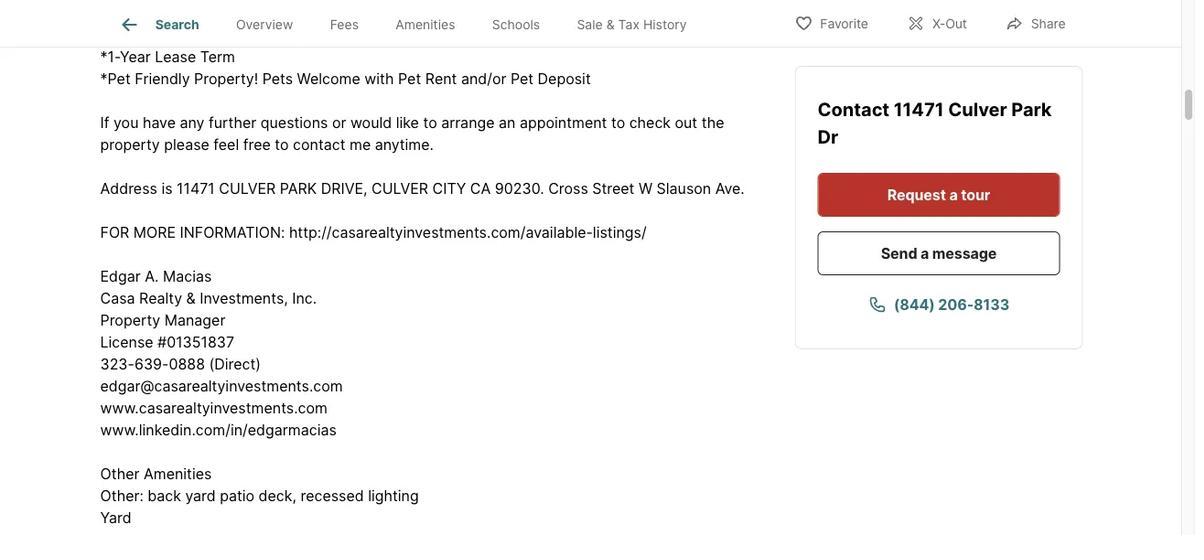 Task type: locate. For each thing, give the bounding box(es) containing it.
amenities
[[396, 17, 455, 32], [144, 465, 212, 483]]

w
[[639, 180, 653, 197]]

0 vertical spatial a
[[950, 186, 958, 204]]

park
[[280, 180, 317, 197]]

a inside button
[[921, 244, 929, 262]]

1 vertical spatial pays
[[159, 26, 192, 44]]

request
[[888, 186, 946, 204]]

edgar@casarealtyinvestments.com
[[100, 377, 343, 395]]

& down macias
[[186, 289, 196, 307]]

amenities inside tab
[[396, 17, 455, 32]]

have
[[143, 114, 176, 132]]

rent
[[425, 70, 457, 88]]

11471 left culver
[[894, 98, 944, 121]]

a right send
[[921, 244, 929, 262]]

property!
[[194, 70, 258, 88]]

323-
[[100, 355, 134, 373]]

other:
[[100, 487, 144, 505]]

206-
[[939, 296, 974, 314]]

tab list
[[100, 0, 720, 47]]

yard
[[185, 487, 216, 505]]

11471 inside '11471 culver park dr'
[[894, 98, 944, 121]]

pays up "all"
[[172, 4, 205, 22]]

1 culver from the left
[[219, 180, 276, 197]]

schools tab
[[474, 3, 559, 47]]

drive,
[[321, 180, 368, 197]]

0 horizontal spatial culver
[[219, 180, 276, 197]]

1 vertical spatial a
[[921, 244, 929, 262]]

8133
[[974, 296, 1010, 314]]

send
[[881, 244, 918, 262]]

manager
[[164, 311, 225, 329]]

amenities up back at the bottom left
[[144, 465, 212, 483]]

with
[[365, 70, 394, 88]]

(844) 206-8133 button
[[818, 283, 1060, 327]]

sale & tax history
[[577, 17, 687, 32]]

& left tax in the right of the page
[[607, 17, 615, 32]]

*landlord
[[100, 4, 168, 22]]

to
[[423, 114, 437, 132], [611, 114, 625, 132], [275, 136, 289, 154]]

all
[[196, 26, 213, 44]]

overview
[[236, 17, 293, 32]]

please
[[164, 136, 209, 154]]

dr
[[818, 126, 839, 148]]

0 vertical spatial pays
[[172, 4, 205, 22]]

to right free
[[275, 136, 289, 154]]

favorite button
[[779, 4, 884, 42]]

0 vertical spatial amenities
[[396, 17, 455, 32]]

*tenant
[[100, 26, 155, 44]]

1 horizontal spatial a
[[950, 186, 958, 204]]

or
[[332, 114, 346, 132]]

0 horizontal spatial to
[[275, 136, 289, 154]]

*1-
[[100, 48, 120, 66]]

an
[[499, 114, 516, 132]]

street
[[592, 180, 635, 197]]

0888
[[169, 355, 205, 373]]

2 culver from the left
[[372, 180, 428, 197]]

other
[[100, 465, 140, 483]]

culver
[[949, 98, 1008, 121]]

1 horizontal spatial &
[[607, 17, 615, 32]]

culver down free
[[219, 180, 276, 197]]

0 vertical spatial &
[[607, 17, 615, 32]]

schools
[[492, 17, 540, 32]]

you
[[114, 114, 139, 132]]

a inside button
[[950, 186, 958, 204]]

pet right and/or
[[511, 70, 534, 88]]

to right like
[[423, 114, 437, 132]]

free
[[243, 136, 271, 154]]

1 vertical spatial amenities
[[144, 465, 212, 483]]

1 pet from the left
[[398, 70, 421, 88]]

check
[[629, 114, 671, 132]]

1 horizontal spatial pet
[[511, 70, 534, 88]]

& inside tab
[[607, 17, 615, 32]]

casa
[[100, 289, 135, 307]]

0 horizontal spatial 11471
[[177, 180, 215, 197]]

pays up lease
[[159, 26, 192, 44]]

other amenities other: back yard patio deck, recessed lighting yard
[[100, 465, 419, 527]]

culver down anytime.
[[372, 180, 428, 197]]

share button
[[990, 4, 1082, 42]]

lease
[[155, 48, 196, 66]]

gardening
[[233, 4, 304, 22]]

more
[[133, 224, 176, 241]]

lighting
[[368, 487, 419, 505]]

address
[[100, 180, 157, 197]]

tab list containing search
[[100, 0, 720, 47]]

is
[[161, 180, 173, 197]]

11471 right is
[[177, 180, 215, 197]]

0 horizontal spatial &
[[186, 289, 196, 307]]

culver
[[219, 180, 276, 197], [372, 180, 428, 197]]

pet
[[398, 70, 421, 88], [511, 70, 534, 88]]

pet right with
[[398, 70, 421, 88]]

ca
[[470, 180, 491, 197]]

0 horizontal spatial a
[[921, 244, 929, 262]]

(844)
[[894, 296, 935, 314]]

1 horizontal spatial amenities
[[396, 17, 455, 32]]

friendly
[[135, 70, 190, 88]]

639-
[[134, 355, 169, 373]]

amenities up rent
[[396, 17, 455, 32]]

to left check
[[611, 114, 625, 132]]

a left tour
[[950, 186, 958, 204]]

0 horizontal spatial amenities
[[144, 465, 212, 483]]

1 horizontal spatial culver
[[372, 180, 428, 197]]

0 vertical spatial 11471
[[894, 98, 944, 121]]

a
[[950, 186, 958, 204], [921, 244, 929, 262]]

and/or
[[461, 70, 507, 88]]

1 vertical spatial &
[[186, 289, 196, 307]]

deck,
[[259, 487, 297, 505]]

1 horizontal spatial 11471
[[894, 98, 944, 121]]

overview tab
[[218, 3, 312, 47]]

property
[[100, 136, 160, 154]]

pays
[[172, 4, 205, 22], [159, 26, 192, 44]]

a for request
[[950, 186, 958, 204]]

pets
[[262, 70, 293, 88]]

0 horizontal spatial pet
[[398, 70, 421, 88]]

11471 culver park dr
[[818, 98, 1052, 148]]



Task type: describe. For each thing, give the bounding box(es) containing it.
yard
[[100, 509, 131, 527]]

license
[[100, 333, 153, 351]]

http://casarealtyinvestments.com/available-
[[289, 224, 593, 241]]

anytime.
[[375, 136, 434, 154]]

a.
[[145, 268, 159, 285]]

cross
[[548, 180, 588, 197]]

term
[[200, 48, 235, 66]]

me
[[350, 136, 371, 154]]

1 vertical spatial 11471
[[177, 180, 215, 197]]

out
[[946, 16, 967, 32]]

realty
[[139, 289, 182, 307]]

address is 11471 culver park drive, culver city ca 90230.  cross street w slauson ave.
[[100, 180, 745, 197]]

fees
[[330, 17, 359, 32]]

message
[[933, 244, 997, 262]]

the
[[702, 114, 724, 132]]

tour
[[961, 186, 991, 204]]

x-out
[[933, 16, 967, 32]]

deposit
[[538, 70, 591, 88]]

slauson
[[657, 180, 711, 197]]

1 horizontal spatial to
[[423, 114, 437, 132]]

contact
[[818, 98, 894, 121]]

(direct)
[[209, 355, 261, 373]]

*pet
[[100, 70, 131, 88]]

ave.
[[716, 180, 745, 197]]

back
[[148, 487, 181, 505]]

*landlord pays for gardening *tenant pays all utilities *1-year lease term *pet friendly property! pets welcome with pet rent and/or pet deposit
[[100, 4, 591, 88]]

a for send
[[921, 244, 929, 262]]

favorite
[[820, 16, 869, 32]]

out
[[675, 114, 698, 132]]

fees tab
[[312, 3, 377, 47]]

send a message button
[[818, 232, 1060, 276]]

for
[[210, 4, 229, 22]]

arrange
[[441, 114, 495, 132]]

90230.
[[495, 180, 544, 197]]

edgar
[[100, 268, 141, 285]]

request a tour button
[[818, 173, 1060, 217]]

amenities tab
[[377, 3, 474, 47]]

any
[[180, 114, 205, 132]]

& inside edgar a. macias casa realty & investments, inc. property manager license #01351837 323-639-0888 (direct) edgar@casarealtyinvestments.com www.casarealtyinvestments.com www.linkedin.com/in/edgarmacias
[[186, 289, 196, 307]]

would
[[350, 114, 392, 132]]

search
[[155, 17, 199, 32]]

if you have any further questions or would like to arrange an appointment to check out the property please feel free to contact me anytime.
[[100, 114, 724, 154]]

listings/
[[593, 224, 647, 241]]

recessed
[[301, 487, 364, 505]]

contact
[[293, 136, 346, 154]]

questions
[[261, 114, 328, 132]]

feel
[[214, 136, 239, 154]]

history
[[643, 17, 687, 32]]

like
[[396, 114, 419, 132]]

(844) 206-8133
[[894, 296, 1010, 314]]

2 horizontal spatial to
[[611, 114, 625, 132]]

#01351837
[[158, 333, 234, 351]]

tax
[[618, 17, 640, 32]]

sale & tax history tab
[[559, 3, 705, 47]]

request a tour
[[888, 186, 991, 204]]

edgar a. macias casa realty & investments, inc. property manager license #01351837 323-639-0888 (direct) edgar@casarealtyinvestments.com www.casarealtyinvestments.com www.linkedin.com/in/edgarmacias
[[100, 268, 343, 439]]

for
[[100, 224, 129, 241]]

search link
[[119, 14, 199, 36]]

share
[[1031, 16, 1066, 32]]

appointment
[[520, 114, 607, 132]]

sale
[[577, 17, 603, 32]]

further
[[209, 114, 257, 132]]

www.casarealtyinvestments.com
[[100, 399, 328, 417]]

x-out button
[[892, 4, 983, 42]]

investments,
[[200, 289, 288, 307]]

amenities inside other amenities other: back yard patio deck, recessed lighting yard
[[144, 465, 212, 483]]

send a message
[[881, 244, 997, 262]]

2 pet from the left
[[511, 70, 534, 88]]

for more information: http://casarealtyinvestments.com/available-listings/
[[100, 224, 647, 241]]

(844) 206-8133 link
[[818, 283, 1060, 327]]

x-
[[933, 16, 946, 32]]

park
[[1012, 98, 1052, 121]]

information:
[[180, 224, 285, 241]]

patio
[[220, 487, 255, 505]]

www.linkedin.com/in/edgarmacias
[[100, 421, 337, 439]]

welcome
[[297, 70, 360, 88]]

if
[[100, 114, 109, 132]]

year
[[120, 48, 151, 66]]



Task type: vqa. For each thing, say whether or not it's contained in the screenshot.
YOUR
no



